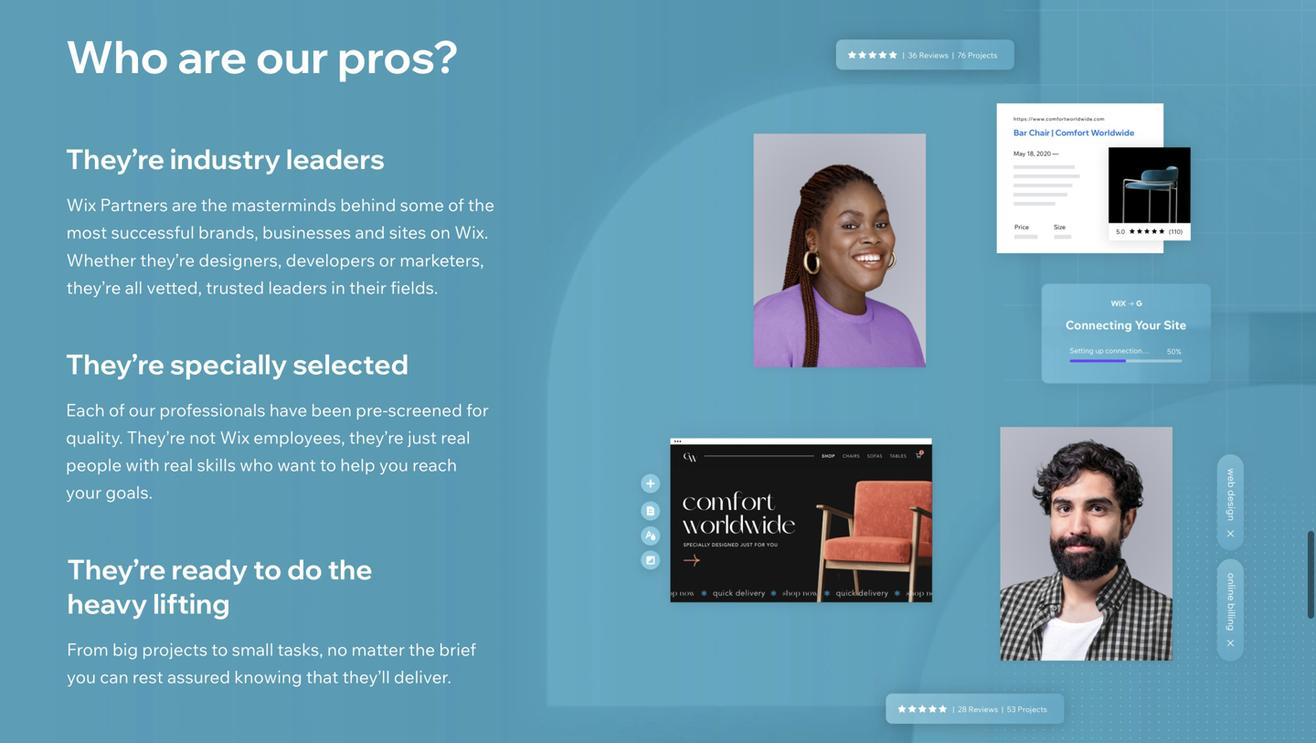 Task type: locate. For each thing, give the bounding box(es) containing it.
to left do
[[253, 552, 282, 586]]

tasks,
[[278, 638, 323, 660]]

our
[[256, 28, 329, 85], [129, 399, 156, 420]]

0 vertical spatial wix
[[66, 194, 96, 215]]

wix.
[[455, 221, 489, 243]]

leaders left in
[[268, 276, 327, 298]]

wix inside wix partners are the masterminds behind some of the most successful brands, businesses and sites on wix. whether they're designers, developers or marketers, they're all vetted, trusted leaders in their fields.
[[66, 194, 96, 215]]

professionals
[[159, 399, 266, 420]]

1 vertical spatial our
[[129, 399, 156, 420]]

0 vertical spatial you
[[379, 454, 409, 475]]

1 horizontal spatial you
[[379, 454, 409, 475]]

the up deliver. on the bottom left of the page
[[409, 638, 435, 660]]

ready
[[171, 552, 248, 586]]

they're
[[140, 249, 195, 270], [66, 276, 121, 298], [349, 427, 404, 448]]

pre-
[[356, 399, 388, 420]]

to
[[320, 454, 336, 475], [253, 552, 282, 586], [211, 638, 228, 660]]

0 horizontal spatial of
[[109, 399, 125, 420]]

they're for specially
[[66, 347, 165, 381]]

0 horizontal spatial to
[[211, 638, 228, 660]]

they're up vetted,
[[140, 249, 195, 270]]

brief
[[439, 638, 476, 660]]

wix partners are the masterminds behind some of the most successful brands, businesses and sites on wix. whether they're designers, developers or marketers, they're all vetted, trusted leaders in their fields.
[[66, 194, 495, 298]]

skills
[[197, 454, 236, 475]]

1 vertical spatial you
[[67, 666, 96, 687]]

real right just
[[441, 427, 470, 448]]

assured
[[167, 666, 230, 687]]

trusted
[[206, 276, 264, 298]]

they're up partners
[[66, 142, 165, 176]]

to inside from big projects to small tasks, no matter the brief you can rest assured knowing that they'll deliver.
[[211, 638, 228, 660]]

your
[[66, 481, 102, 503]]

projects
[[142, 638, 208, 660]]

masterminds
[[231, 194, 336, 215]]

0 vertical spatial our
[[256, 28, 329, 85]]

for
[[466, 399, 489, 420]]

1 horizontal spatial our
[[256, 28, 329, 85]]

deliver.
[[394, 666, 452, 687]]

businesses
[[262, 221, 351, 243]]

to left help
[[320, 454, 336, 475]]

they're up with
[[127, 427, 185, 448]]

designers,
[[199, 249, 282, 270]]

employees,
[[253, 427, 345, 448]]

help
[[340, 454, 375, 475]]

2 vertical spatial to
[[211, 638, 228, 660]]

most
[[66, 221, 107, 243]]

2 horizontal spatial they're
[[349, 427, 404, 448]]

1 horizontal spatial wix
[[220, 427, 250, 448]]

wix
[[66, 194, 96, 215], [220, 427, 250, 448]]

0 horizontal spatial you
[[67, 666, 96, 687]]

0 vertical spatial real
[[441, 427, 470, 448]]

to inside 'they're ready to do the heavy lifting'
[[253, 552, 282, 586]]

2 horizontal spatial to
[[320, 454, 336, 475]]

our for of
[[129, 399, 156, 420]]

they're inside 'they're ready to do the heavy lifting'
[[67, 552, 166, 586]]

wix up most
[[66, 194, 96, 215]]

of inside each of our professionals have been pre-screened for quality. they're not wix employees, they're just real people with real skills who want to help you reach your goals.
[[109, 399, 125, 420]]

they're down 'whether'
[[66, 276, 121, 298]]

0 vertical spatial of
[[448, 194, 464, 215]]

you right help
[[379, 454, 409, 475]]

1 vertical spatial are
[[172, 194, 197, 215]]

1 horizontal spatial of
[[448, 194, 464, 215]]

people
[[66, 454, 122, 475]]

screened
[[388, 399, 463, 420]]

the up the wix.
[[468, 194, 495, 215]]

of up the wix.
[[448, 194, 464, 215]]

in
[[331, 276, 345, 298]]

specially
[[170, 347, 287, 381]]

goals.
[[105, 481, 153, 503]]

real right with
[[164, 454, 193, 475]]

1 vertical spatial wix
[[220, 427, 250, 448]]

on
[[430, 221, 451, 243]]

you down 'from'
[[67, 666, 96, 687]]

to left small
[[211, 638, 228, 660]]

brands,
[[198, 221, 258, 243]]

they're down goals.
[[67, 552, 166, 586]]

wix right not
[[220, 427, 250, 448]]

leaders
[[286, 142, 385, 176], [268, 276, 327, 298]]

0 vertical spatial to
[[320, 454, 336, 475]]

you
[[379, 454, 409, 475], [67, 666, 96, 687]]

real
[[441, 427, 470, 448], [164, 454, 193, 475]]

they're for ready
[[67, 552, 166, 586]]

they're industry leaders
[[66, 142, 385, 176]]

they're down the pre-
[[349, 427, 404, 448]]

the
[[201, 194, 228, 215], [468, 194, 495, 215], [328, 552, 373, 586], [409, 638, 435, 660]]

they're up each
[[66, 347, 165, 381]]

the right do
[[328, 552, 373, 586]]

knowing
[[234, 666, 302, 687]]

with
[[126, 454, 160, 475]]

selected
[[293, 347, 409, 381]]

1 horizontal spatial to
[[253, 552, 282, 586]]

1 vertical spatial real
[[164, 454, 193, 475]]

want
[[277, 454, 316, 475]]

0 horizontal spatial wix
[[66, 194, 96, 215]]

their
[[349, 276, 387, 298]]

just
[[408, 427, 437, 448]]

who
[[240, 454, 273, 475]]

0 horizontal spatial our
[[129, 399, 156, 420]]

no
[[327, 638, 348, 660]]

0 vertical spatial are
[[177, 28, 247, 85]]

the inside from big projects to small tasks, no matter the brief you can rest assured knowing that they'll deliver.
[[409, 638, 435, 660]]

are
[[177, 28, 247, 85], [172, 194, 197, 215]]

1 vertical spatial to
[[253, 552, 282, 586]]

quality.
[[66, 427, 123, 448]]

2 vertical spatial they're
[[349, 427, 404, 448]]

1 vertical spatial of
[[109, 399, 125, 420]]

our inside each of our professionals have been pre-screened for quality. they're not wix employees, they're just real people with real skills who want to help you reach your goals.
[[129, 399, 156, 420]]

1 horizontal spatial real
[[441, 427, 470, 448]]

of inside wix partners are the masterminds behind some of the most successful brands, businesses and sites on wix. whether they're designers, developers or marketers, they're all vetted, trusted leaders in their fields.
[[448, 194, 464, 215]]

0 vertical spatial leaders
[[286, 142, 385, 176]]

they're
[[66, 142, 165, 176], [66, 347, 165, 381], [127, 427, 185, 448], [67, 552, 166, 586]]

fields.
[[390, 276, 438, 298]]

of
[[448, 194, 464, 215], [109, 399, 125, 420]]

leaders up behind
[[286, 142, 385, 176]]

1 vertical spatial leaders
[[268, 276, 327, 298]]

wix inside each of our professionals have been pre-screened for quality. they're not wix employees, they're just real people with real skills who want to help you reach your goals.
[[220, 427, 250, 448]]

big
[[112, 638, 138, 660]]

of right each
[[109, 399, 125, 420]]

0 vertical spatial they're
[[140, 249, 195, 270]]

0 horizontal spatial they're
[[66, 276, 121, 298]]

from
[[67, 638, 109, 660]]



Task type: describe. For each thing, give the bounding box(es) containing it.
they're ready to do the heavy lifting
[[67, 552, 373, 621]]

are inside wix partners are the masterminds behind some of the most successful brands, businesses and sites on wix. whether they're designers, developers or marketers, they're all vetted, trusted leaders in their fields.
[[172, 194, 197, 215]]

our for are
[[256, 28, 329, 85]]

leaders inside wix partners are the masterminds behind some of the most successful brands, businesses and sites on wix. whether they're designers, developers or marketers, they're all vetted, trusted leaders in their fields.
[[268, 276, 327, 298]]

have
[[269, 399, 307, 420]]

they're inside each of our professionals have been pre-screened for quality. they're not wix employees, they're just real people with real skills who want to help you reach your goals.
[[127, 427, 185, 448]]

behind
[[340, 194, 396, 215]]

they're for industry
[[66, 142, 165, 176]]

sites
[[389, 221, 426, 243]]

from big projects to small tasks, no matter the brief you can rest assured knowing that they'll deliver.
[[67, 638, 476, 687]]

and
[[355, 221, 385, 243]]

all
[[125, 276, 143, 298]]

each of our professionals have been pre-screened for quality. they're not wix employees, they're just real people with real skills who want to help you reach your goals.
[[66, 399, 489, 503]]

they're inside each of our professionals have been pre-screened for quality. they're not wix employees, they're just real people with real skills who want to help you reach your goals.
[[349, 427, 404, 448]]

reach
[[412, 454, 457, 475]]

small
[[232, 638, 274, 660]]

industry
[[170, 142, 281, 176]]

successful
[[111, 221, 195, 243]]

can
[[100, 666, 129, 687]]

pros?
[[337, 28, 459, 85]]

you inside each of our professionals have been pre-screened for quality. they're not wix employees, they're just real people with real skills who want to help you reach your goals.
[[379, 454, 409, 475]]

vetted,
[[147, 276, 202, 298]]

partners
[[100, 194, 168, 215]]

whether
[[66, 249, 136, 270]]

0 horizontal spatial real
[[164, 454, 193, 475]]

lifting
[[153, 586, 230, 621]]

who
[[66, 28, 169, 85]]

that
[[306, 666, 339, 687]]

they're specially selected
[[66, 347, 414, 381]]

heavy
[[67, 586, 148, 621]]

do
[[287, 552, 322, 586]]

rest
[[132, 666, 163, 687]]

each
[[66, 399, 105, 420]]

the up brands,
[[201, 194, 228, 215]]

1 horizontal spatial they're
[[140, 249, 195, 270]]

or
[[379, 249, 396, 270]]

marketers,
[[400, 249, 484, 270]]

who are our pros?
[[66, 28, 459, 85]]

1 vertical spatial they're
[[66, 276, 121, 298]]

some
[[400, 194, 444, 215]]

developers
[[286, 249, 375, 270]]

been
[[311, 399, 352, 420]]

not
[[189, 427, 216, 448]]

you inside from big projects to small tasks, no matter the brief you can rest assured knowing that they'll deliver.
[[67, 666, 96, 687]]

they'll
[[343, 666, 390, 687]]

the inside 'they're ready to do the heavy lifting'
[[328, 552, 373, 586]]

to inside each of our professionals have been pre-screened for quality. they're not wix employees, they're just real people with real skills who want to help you reach your goals.
[[320, 454, 336, 475]]

matter
[[352, 638, 405, 660]]



Task type: vqa. For each thing, say whether or not it's contained in the screenshot.
the left Business
no



